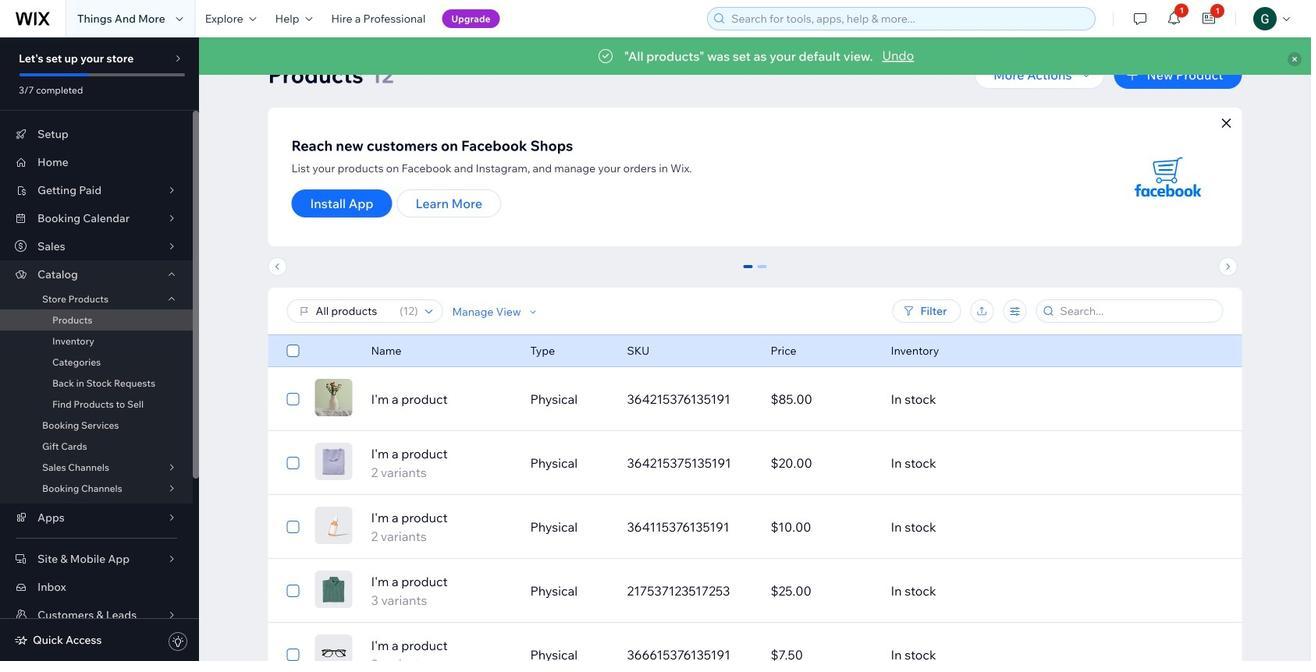 Task type: describe. For each thing, give the bounding box(es) containing it.
Search for tools, apps, help & more... field
[[727, 8, 1090, 30]]

sidebar element
[[0, 37, 199, 662]]



Task type: vqa. For each thing, say whether or not it's contained in the screenshot.
second Wix from the left
no



Task type: locate. For each thing, give the bounding box(es) containing it.
Search... field
[[1056, 300, 1218, 322]]

Unsaved view field
[[311, 300, 395, 322]]

reach new customers on facebook shops image
[[1117, 126, 1219, 228]]

None checkbox
[[287, 454, 299, 473], [287, 518, 299, 537], [287, 582, 299, 601], [287, 454, 299, 473], [287, 518, 299, 537], [287, 582, 299, 601]]

alert
[[199, 37, 1311, 75]]

None checkbox
[[287, 342, 299, 361], [287, 390, 299, 409], [287, 646, 299, 662], [287, 342, 299, 361], [287, 390, 299, 409], [287, 646, 299, 662]]



